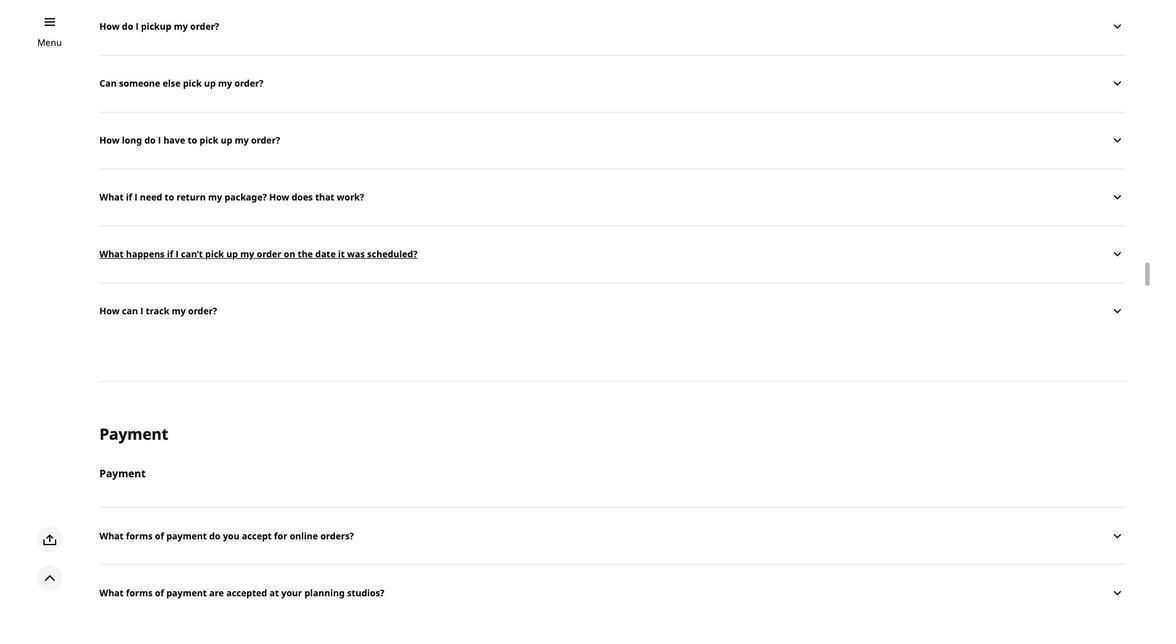 Task type: locate. For each thing, give the bounding box(es) containing it.
1 vertical spatial up
[[221, 134, 232, 146]]

do
[[122, 20, 133, 32], [144, 134, 156, 146], [209, 530, 221, 542]]

2 of from the top
[[155, 587, 164, 599]]

1 vertical spatial pick
[[200, 134, 218, 146]]

payment inside 'dropdown button'
[[166, 530, 207, 542]]

2 vertical spatial up
[[226, 248, 238, 260]]

up right have
[[221, 134, 232, 146]]

0 vertical spatial if
[[126, 191, 132, 203]]

can't
[[181, 248, 203, 260]]

0 vertical spatial payment
[[166, 530, 207, 542]]

you
[[223, 530, 240, 542]]

pick
[[183, 77, 202, 89], [200, 134, 218, 146], [205, 248, 224, 260]]

2 payment from the top
[[166, 587, 207, 599]]

0 vertical spatial forms
[[126, 530, 153, 542]]

3 what from the top
[[100, 530, 124, 542]]

1 vertical spatial if
[[167, 248, 173, 260]]

pick inside "dropdown button"
[[205, 248, 224, 260]]

how do i pickup my order?
[[100, 20, 219, 32]]

pick right else
[[183, 77, 202, 89]]

2 payment from the top
[[100, 467, 146, 481]]

1 of from the top
[[155, 530, 164, 542]]

how left long
[[100, 134, 120, 146]]

do left the pickup
[[122, 20, 133, 32]]

payment
[[166, 530, 207, 542], [166, 587, 207, 599]]

was
[[347, 248, 365, 260]]

i right can at the left of page
[[140, 305, 143, 317]]

forms for what forms of payment do you accept for online orders?
[[126, 530, 153, 542]]

someone
[[119, 77, 160, 89]]

2 vertical spatial do
[[209, 530, 221, 542]]

what inside "dropdown button"
[[100, 248, 124, 260]]

what for what forms of payment are accepted at your planning studios?
[[100, 587, 124, 599]]

payment for do
[[166, 530, 207, 542]]

accepted
[[226, 587, 267, 599]]

how can i track my order? button
[[100, 282, 1126, 339]]

forms inside 'dropdown button'
[[126, 530, 153, 542]]

1 vertical spatial payment
[[100, 467, 146, 481]]

how left the pickup
[[100, 20, 120, 32]]

else
[[163, 77, 181, 89]]

date
[[315, 248, 336, 260]]

2 what from the top
[[100, 248, 124, 260]]

order?
[[190, 20, 219, 32], [235, 77, 264, 89], [251, 134, 280, 146], [188, 305, 217, 317]]

my inside 'dropdown button'
[[218, 77, 232, 89]]

what forms of payment do you accept for online orders?
[[100, 530, 354, 542]]

to
[[188, 134, 197, 146], [165, 191, 174, 203]]

forms
[[126, 530, 153, 542], [126, 587, 153, 599]]

orders?
[[321, 530, 354, 542]]

up right else
[[204, 77, 216, 89]]

do inside 'dropdown button'
[[209, 530, 221, 542]]

what for what happens if i can't pick up my order on the date it was scheduled?
[[100, 248, 124, 260]]

the
[[298, 248, 313, 260]]

0 horizontal spatial do
[[122, 20, 133, 32]]

have
[[163, 134, 185, 146]]

track
[[146, 305, 169, 317]]

forms inside dropdown button
[[126, 587, 153, 599]]

how left can at the left of page
[[100, 305, 120, 317]]

pick right can't
[[205, 248, 224, 260]]

if left can't
[[167, 248, 173, 260]]

on
[[284, 248, 296, 260]]

1 what from the top
[[100, 191, 124, 203]]

can
[[122, 305, 138, 317]]

happens
[[126, 248, 165, 260]]

i left need
[[135, 191, 138, 203]]

of inside 'dropdown button'
[[155, 530, 164, 542]]

my
[[174, 20, 188, 32], [218, 77, 232, 89], [235, 134, 249, 146], [208, 191, 222, 203], [240, 248, 255, 260], [172, 305, 186, 317]]

1 vertical spatial of
[[155, 587, 164, 599]]

what inside 'dropdown button'
[[100, 530, 124, 542]]

planning
[[305, 587, 345, 599]]

my right else
[[218, 77, 232, 89]]

pick inside 'dropdown button'
[[183, 77, 202, 89]]

1 vertical spatial to
[[165, 191, 174, 203]]

0 vertical spatial payment
[[100, 423, 168, 444]]

of inside dropdown button
[[155, 587, 164, 599]]

if left need
[[126, 191, 132, 203]]

1 forms from the top
[[126, 530, 153, 542]]

1 horizontal spatial if
[[167, 248, 173, 260]]

4 what from the top
[[100, 587, 124, 599]]

need
[[140, 191, 162, 203]]

2 horizontal spatial do
[[209, 530, 221, 542]]

pick right have
[[200, 134, 218, 146]]

0 vertical spatial do
[[122, 20, 133, 32]]

can
[[100, 77, 117, 89]]

1 horizontal spatial to
[[188, 134, 197, 146]]

up left order
[[226, 248, 238, 260]]

return
[[177, 191, 206, 203]]

if
[[126, 191, 132, 203], [167, 248, 173, 260]]

how can i track my order?
[[100, 305, 217, 317]]

pickup
[[141, 20, 172, 32]]

at
[[270, 587, 279, 599]]

1 vertical spatial payment
[[166, 587, 207, 599]]

what if i need to return my package? how does that work? button
[[100, 169, 1126, 226]]

up inside 'dropdown button'
[[204, 77, 216, 89]]

to right have
[[188, 134, 197, 146]]

0 horizontal spatial if
[[126, 191, 132, 203]]

i left the pickup
[[136, 20, 139, 32]]

what happens if i can't pick up my order on the date it was scheduled?
[[100, 248, 418, 260]]

do left you
[[209, 530, 221, 542]]

that
[[315, 191, 335, 203]]

can someone else pick up my order? button
[[100, 55, 1126, 112]]

can someone else pick up my order?
[[100, 77, 264, 89]]

i
[[136, 20, 139, 32], [158, 134, 161, 146], [135, 191, 138, 203], [176, 248, 179, 260], [140, 305, 143, 317]]

my left order
[[240, 248, 255, 260]]

online
[[290, 530, 318, 542]]

0 vertical spatial to
[[188, 134, 197, 146]]

do right long
[[144, 134, 156, 146]]

payment left are
[[166, 587, 207, 599]]

0 vertical spatial of
[[155, 530, 164, 542]]

1 vertical spatial forms
[[126, 587, 153, 599]]

accept
[[242, 530, 272, 542]]

it
[[338, 248, 345, 260]]

how
[[100, 20, 120, 32], [100, 134, 120, 146], [269, 191, 289, 203], [100, 305, 120, 317]]

forms for what forms of payment are accepted at your planning studios?
[[126, 587, 153, 599]]

i inside "dropdown button"
[[176, 248, 179, 260]]

1 horizontal spatial do
[[144, 134, 156, 146]]

0 vertical spatial up
[[204, 77, 216, 89]]

up
[[204, 77, 216, 89], [221, 134, 232, 146], [226, 248, 238, 260]]

0 vertical spatial pick
[[183, 77, 202, 89]]

payment
[[100, 423, 168, 444], [100, 467, 146, 481]]

to right need
[[165, 191, 174, 203]]

my right the pickup
[[174, 20, 188, 32]]

1 payment from the top
[[166, 530, 207, 542]]

payment inside dropdown button
[[166, 587, 207, 599]]

what
[[100, 191, 124, 203], [100, 248, 124, 260], [100, 530, 124, 542], [100, 587, 124, 599]]

2 forms from the top
[[126, 587, 153, 599]]

my up package?
[[235, 134, 249, 146]]

2 vertical spatial pick
[[205, 248, 224, 260]]

i left can't
[[176, 248, 179, 260]]

payment left you
[[166, 530, 207, 542]]

of
[[155, 530, 164, 542], [155, 587, 164, 599]]



Task type: describe. For each thing, give the bounding box(es) containing it.
i for track
[[140, 305, 143, 317]]

my right return
[[208, 191, 222, 203]]

how for how long do i have to pick up my order?
[[100, 134, 120, 146]]

if inside what happens if i can't pick up my order on the date it was scheduled? "dropdown button"
[[167, 248, 173, 260]]

0 horizontal spatial to
[[165, 191, 174, 203]]

how for how can i track my order?
[[100, 305, 120, 317]]

1 vertical spatial do
[[144, 134, 156, 146]]

studios?
[[347, 587, 385, 599]]

does
[[292, 191, 313, 203]]

how for how do i pickup my order?
[[100, 20, 120, 32]]

my inside "dropdown button"
[[240, 248, 255, 260]]

scheduled?
[[367, 248, 418, 260]]

my right track on the left of page
[[172, 305, 186, 317]]

how long do i have to pick up my order?
[[100, 134, 280, 146]]

long
[[122, 134, 142, 146]]

how do i pickup my order? button
[[100, 0, 1126, 55]]

pick inside dropdown button
[[200, 134, 218, 146]]

your
[[281, 587, 302, 599]]

payment for are
[[166, 587, 207, 599]]

how left does
[[269, 191, 289, 203]]

menu button
[[37, 36, 62, 50]]

of for do
[[155, 530, 164, 542]]

1 payment from the top
[[100, 423, 168, 444]]

what for what forms of payment do you accept for online orders?
[[100, 530, 124, 542]]

i left have
[[158, 134, 161, 146]]

order? inside 'dropdown button'
[[235, 77, 264, 89]]

what for what if i need to return my package? how does that work?
[[100, 191, 124, 203]]

i for pickup
[[136, 20, 139, 32]]

up inside "dropdown button"
[[226, 248, 238, 260]]

for
[[274, 530, 287, 542]]

of for are
[[155, 587, 164, 599]]

order
[[257, 248, 282, 260]]

what forms of payment are accepted at your planning studios? button
[[100, 565, 1126, 617]]

what forms of payment are accepted at your planning studios?
[[100, 587, 385, 599]]

i for need
[[135, 191, 138, 203]]

how long do i have to pick up my order? button
[[100, 112, 1126, 169]]

what happens if i can't pick up my order on the date it was scheduled? button
[[100, 226, 1126, 282]]

what if i need to return my package? how does that work?
[[100, 191, 364, 203]]

if inside what if i need to return my package? how does that work? dropdown button
[[126, 191, 132, 203]]

are
[[209, 587, 224, 599]]

what forms of payment do you accept for online orders? button
[[100, 508, 1126, 565]]

work?
[[337, 191, 364, 203]]

menu
[[37, 36, 62, 49]]

package?
[[225, 191, 267, 203]]

up inside dropdown button
[[221, 134, 232, 146]]



Task type: vqa. For each thing, say whether or not it's contained in the screenshot.
MODULAR
no



